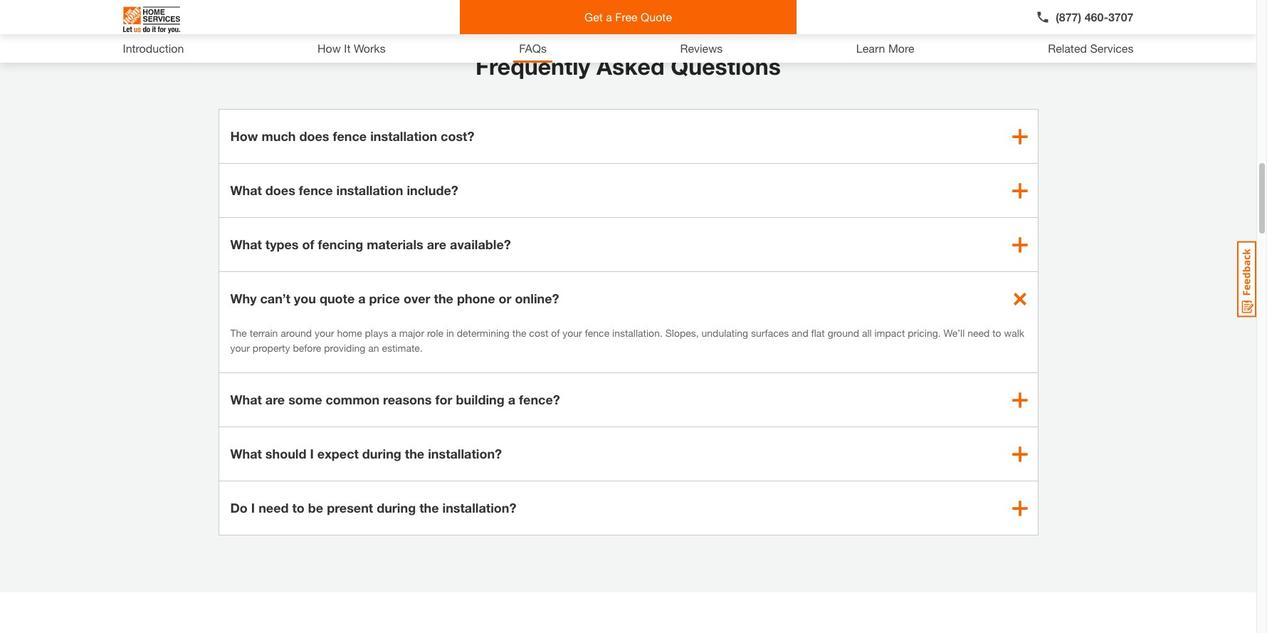 Task type: vqa. For each thing, say whether or not it's contained in the screenshot.
Sectionals image
no



Task type: describe. For each thing, give the bounding box(es) containing it.
materials
[[367, 236, 424, 252]]

faqs
[[519, 41, 547, 55]]

expect
[[318, 446, 359, 462]]

fencing
[[318, 236, 363, 252]]

before
[[293, 342, 321, 354]]

do it for you logo image
[[123, 1, 180, 39]]

3707
[[1109, 10, 1134, 24]]

0 vertical spatial installation?
[[428, 446, 502, 462]]

providing
[[324, 342, 366, 354]]

a inside 'button'
[[606, 10, 612, 24]]

be
[[308, 500, 324, 516]]

how it works
[[318, 41, 386, 55]]

1 horizontal spatial i
[[310, 446, 314, 462]]

much
[[262, 128, 296, 144]]

over
[[404, 291, 431, 306]]

what are some common reasons for building a fence?
[[230, 392, 560, 407]]

related services
[[1049, 41, 1134, 55]]

fence inside the terrain around your home plays a major role in determining the cost of your fence installation. slopes, undulating surfaces and flat ground all impact pricing. we'll need to walk your property before providing an estimate.
[[585, 327, 610, 339]]

0 horizontal spatial i
[[251, 500, 255, 516]]

a left the "price"
[[358, 291, 366, 306]]

frequently
[[476, 53, 591, 80]]

how for how much does fence installation cost?
[[230, 128, 258, 144]]

0 horizontal spatial does
[[266, 182, 295, 198]]

it
[[344, 41, 351, 55]]

1 horizontal spatial are
[[427, 236, 447, 252]]

asked
[[597, 53, 665, 80]]

frequently asked questions
[[476, 53, 781, 80]]

do
[[230, 500, 248, 516]]

some
[[289, 392, 322, 407]]

determining
[[457, 327, 510, 339]]

get
[[585, 10, 603, 24]]

for
[[436, 392, 453, 407]]

1 vertical spatial during
[[377, 500, 416, 516]]

around
[[281, 327, 312, 339]]

in
[[447, 327, 454, 339]]

of inside the terrain around your home plays a major role in determining the cost of your fence installation. slopes, undulating surfaces and flat ground all impact pricing. we'll need to walk your property before providing an estimate.
[[551, 327, 560, 339]]

fence?
[[519, 392, 560, 407]]

to inside the terrain around your home plays a major role in determining the cost of your fence installation. slopes, undulating surfaces and flat ground all impact pricing. we'll need to walk your property before providing an estimate.
[[993, 327, 1002, 339]]

1 horizontal spatial does
[[300, 128, 329, 144]]

1 horizontal spatial your
[[315, 327, 334, 339]]

what for what does fence installation include?
[[230, 182, 262, 198]]

works
[[354, 41, 386, 55]]

available?
[[450, 236, 511, 252]]

surfaces
[[752, 327, 789, 339]]

what does fence installation include?
[[230, 182, 459, 198]]

reasons
[[383, 392, 432, 407]]

what should i expect during the installation?
[[230, 446, 502, 462]]

introduction
[[123, 41, 184, 55]]

1 vertical spatial to
[[292, 500, 305, 516]]

should
[[266, 446, 307, 462]]

price
[[369, 291, 400, 306]]

460-
[[1085, 10, 1109, 24]]

services
[[1091, 41, 1134, 55]]

get a free quote
[[585, 10, 672, 24]]

related
[[1049, 41, 1088, 55]]

why
[[230, 291, 257, 306]]

1 vertical spatial installation?
[[443, 500, 517, 516]]

how much does fence installation cost?
[[230, 128, 475, 144]]

what for what types of fencing materials are available?
[[230, 236, 262, 252]]

common
[[326, 392, 380, 407]]



Task type: locate. For each thing, give the bounding box(es) containing it.
0 vertical spatial during
[[362, 446, 402, 462]]

1 vertical spatial fence
[[299, 182, 333, 198]]

0 vertical spatial i
[[310, 446, 314, 462]]

(877)
[[1056, 10, 1082, 24]]

we'll
[[944, 327, 965, 339]]

what left types
[[230, 236, 262, 252]]

1 horizontal spatial how
[[318, 41, 341, 55]]

installation up what types of fencing materials are available?
[[337, 182, 403, 198]]

installation
[[371, 128, 437, 144], [337, 182, 403, 198]]

1 vertical spatial how
[[230, 128, 258, 144]]

need right we'll
[[968, 327, 990, 339]]

does
[[300, 128, 329, 144], [266, 182, 295, 198]]

0 vertical spatial fence
[[333, 128, 367, 144]]

ground
[[828, 327, 860, 339]]

a inside the terrain around your home plays a major role in determining the cost of your fence installation. slopes, undulating surfaces and flat ground all impact pricing. we'll need to walk your property before providing an estimate.
[[391, 327, 397, 339]]

how left it on the top left of page
[[318, 41, 341, 55]]

role
[[427, 327, 444, 339]]

a
[[606, 10, 612, 24], [358, 291, 366, 306], [391, 327, 397, 339], [508, 392, 516, 407]]

1 vertical spatial are
[[266, 392, 285, 407]]

of right types
[[302, 236, 314, 252]]

online?
[[515, 291, 560, 306]]

plays
[[365, 327, 389, 339]]

1 vertical spatial of
[[551, 327, 560, 339]]

impact
[[875, 327, 906, 339]]

installation.
[[613, 327, 663, 339]]

learn more
[[857, 41, 915, 55]]

building
[[456, 392, 505, 407]]

feedback link image
[[1238, 241, 1257, 318]]

a right plays
[[391, 327, 397, 339]]

0 vertical spatial need
[[968, 327, 990, 339]]

during right the expect
[[362, 446, 402, 462]]

a left the fence? at the left of page
[[508, 392, 516, 407]]

all
[[863, 327, 872, 339]]

what left should
[[230, 446, 262, 462]]

what types of fencing materials are available?
[[230, 236, 511, 252]]

do i need to be present during the installation?
[[230, 500, 517, 516]]

pricing.
[[908, 327, 941, 339]]

0 vertical spatial are
[[427, 236, 447, 252]]

0 horizontal spatial of
[[302, 236, 314, 252]]

your up before
[[315, 327, 334, 339]]

or
[[499, 291, 512, 306]]

why can't you quote a price over the phone or online?
[[230, 291, 560, 306]]

cost
[[530, 327, 549, 339]]

can't
[[260, 291, 291, 306]]

what down much
[[230, 182, 262, 198]]

free
[[616, 10, 638, 24]]

property
[[253, 342, 290, 354]]

0 horizontal spatial need
[[259, 500, 289, 516]]

flat
[[812, 327, 825, 339]]

undulating
[[702, 327, 749, 339]]

2 horizontal spatial your
[[563, 327, 583, 339]]

1 horizontal spatial need
[[968, 327, 990, 339]]

installation left cost?
[[371, 128, 437, 144]]

fence left installation.
[[585, 327, 610, 339]]

0 horizontal spatial to
[[292, 500, 305, 516]]

fence up fencing
[[299, 182, 333, 198]]

quote
[[641, 10, 672, 24]]

4 what from the top
[[230, 446, 262, 462]]

0 horizontal spatial your
[[230, 342, 250, 354]]

to left walk
[[993, 327, 1002, 339]]

are left some
[[266, 392, 285, 407]]

of right cost on the left of page
[[551, 327, 560, 339]]

0 vertical spatial how
[[318, 41, 341, 55]]

terrain
[[250, 327, 278, 339]]

0 vertical spatial does
[[300, 128, 329, 144]]

3 what from the top
[[230, 392, 262, 407]]

what for what should i expect during the installation?
[[230, 446, 262, 462]]

0 vertical spatial to
[[993, 327, 1002, 339]]

2 what from the top
[[230, 236, 262, 252]]

1 horizontal spatial of
[[551, 327, 560, 339]]

include?
[[407, 182, 459, 198]]

0 horizontal spatial how
[[230, 128, 258, 144]]

of
[[302, 236, 314, 252], [551, 327, 560, 339]]

2 vertical spatial fence
[[585, 327, 610, 339]]

reviews
[[681, 41, 723, 55]]

i right do
[[251, 500, 255, 516]]

does right much
[[300, 128, 329, 144]]

does up types
[[266, 182, 295, 198]]

need right do
[[259, 500, 289, 516]]

0 horizontal spatial are
[[266, 392, 285, 407]]

a right get
[[606, 10, 612, 24]]

to left be
[[292, 500, 305, 516]]

need
[[968, 327, 990, 339], [259, 500, 289, 516]]

need inside the terrain around your home plays a major role in determining the cost of your fence installation. slopes, undulating surfaces and flat ground all impact pricing. we'll need to walk your property before providing an estimate.
[[968, 327, 990, 339]]

(877) 460-3707
[[1056, 10, 1134, 24]]

are
[[427, 236, 447, 252], [266, 392, 285, 407]]

how
[[318, 41, 341, 55], [230, 128, 258, 144]]

during right present
[[377, 500, 416, 516]]

during
[[362, 446, 402, 462], [377, 500, 416, 516]]

you
[[294, 291, 316, 306]]

1 horizontal spatial to
[[993, 327, 1002, 339]]

the inside the terrain around your home plays a major role in determining the cost of your fence installation. slopes, undulating surfaces and flat ground all impact pricing. we'll need to walk your property before providing an estimate.
[[513, 327, 527, 339]]

what down 'property'
[[230, 392, 262, 407]]

to
[[993, 327, 1002, 339], [292, 500, 305, 516]]

how for how it works
[[318, 41, 341, 55]]

questions
[[671, 53, 781, 80]]

home
[[337, 327, 362, 339]]

your
[[315, 327, 334, 339], [563, 327, 583, 339], [230, 342, 250, 354]]

1 vertical spatial need
[[259, 500, 289, 516]]

(877) 460-3707 link
[[1036, 9, 1134, 26]]

phone
[[457, 291, 495, 306]]

1 vertical spatial does
[[266, 182, 295, 198]]

an
[[368, 342, 379, 354]]

i right should
[[310, 446, 314, 462]]

your right cost on the left of page
[[563, 327, 583, 339]]

walk
[[1005, 327, 1025, 339]]

your down the
[[230, 342, 250, 354]]

estimate.
[[382, 342, 423, 354]]

more
[[889, 41, 915, 55]]

cost?
[[441, 128, 475, 144]]

present
[[327, 500, 373, 516]]

quote
[[320, 291, 355, 306]]

types
[[266, 236, 299, 252]]

i
[[310, 446, 314, 462], [251, 500, 255, 516]]

what
[[230, 182, 262, 198], [230, 236, 262, 252], [230, 392, 262, 407], [230, 446, 262, 462]]

are right materials
[[427, 236, 447, 252]]

what for what are some common reasons for building a fence?
[[230, 392, 262, 407]]

slopes,
[[666, 327, 699, 339]]

1 vertical spatial installation
[[337, 182, 403, 198]]

1 vertical spatial i
[[251, 500, 255, 516]]

the terrain around your home plays a major role in determining the cost of your fence installation. slopes, undulating surfaces and flat ground all impact pricing. we'll need to walk your property before providing an estimate.
[[230, 327, 1025, 354]]

get a free quote button
[[460, 0, 797, 34]]

installation?
[[428, 446, 502, 462], [443, 500, 517, 516]]

the
[[434, 291, 454, 306], [513, 327, 527, 339], [405, 446, 425, 462], [420, 500, 439, 516]]

how left much
[[230, 128, 258, 144]]

0 vertical spatial installation
[[371, 128, 437, 144]]

the
[[230, 327, 247, 339]]

and
[[792, 327, 809, 339]]

fence
[[333, 128, 367, 144], [299, 182, 333, 198], [585, 327, 610, 339]]

0 vertical spatial of
[[302, 236, 314, 252]]

major
[[399, 327, 425, 339]]

fence up what does fence installation include?
[[333, 128, 367, 144]]

1 what from the top
[[230, 182, 262, 198]]

learn
[[857, 41, 886, 55]]



